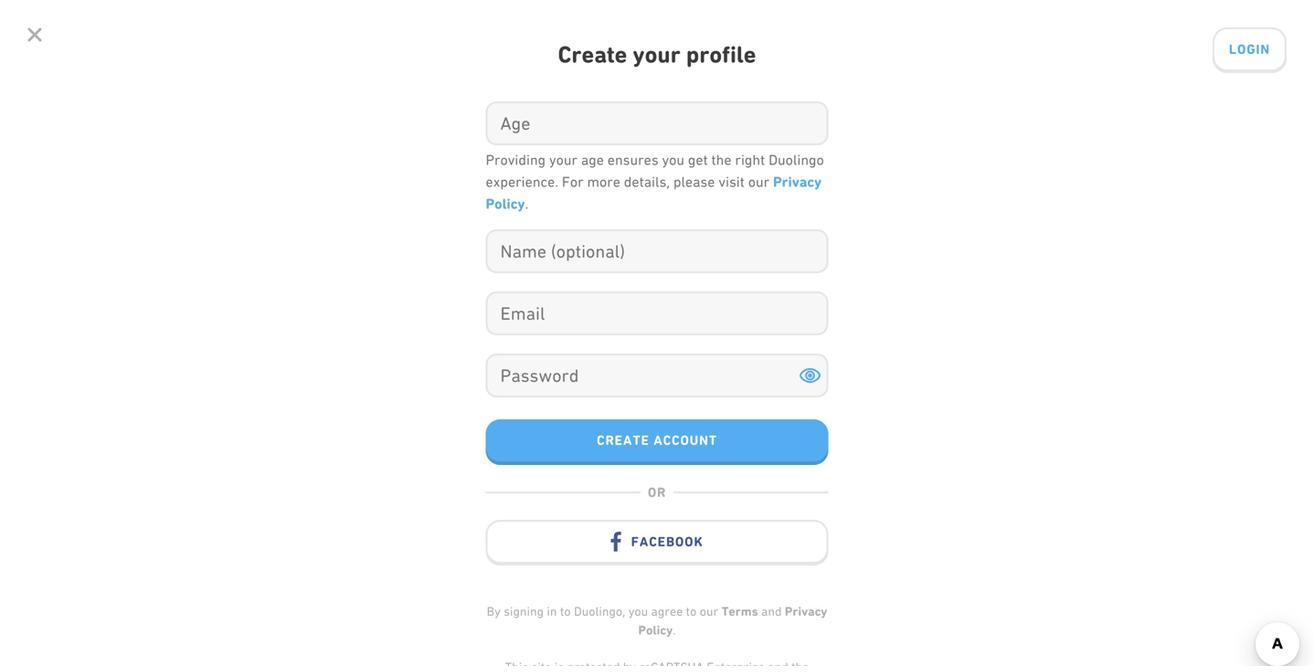 Task type: describe. For each thing, give the bounding box(es) containing it.
facebook
[[631, 534, 703, 550]]

to left save
[[527, 417, 541, 436]]

1 vertical spatial privacy
[[785, 604, 828, 619]]

for
[[844, 417, 864, 436]]

login
[[1230, 41, 1271, 57]]

to right in
[[560, 604, 571, 619]]

profile for create a profile to save your progress and continue learning for free.
[[477, 417, 523, 436]]

0 vertical spatial privacy policy
[[486, 173, 822, 213]]

by signing in to duolingo, you agree to our terms and
[[487, 604, 785, 619]]

free.
[[868, 417, 901, 436]]

in
[[547, 604, 557, 619]]

profile for create a profile
[[664, 476, 721, 492]]

to right agree
[[686, 604, 697, 619]]

experience.
[[486, 174, 559, 190]]

your for providing
[[550, 152, 578, 168]]

learning
[[781, 417, 840, 436]]

to right time
[[573, 355, 599, 389]]

1 vertical spatial privacy policy link
[[639, 604, 828, 638]]

a for create a profile to save your progress and continue learning for free.
[[464, 417, 473, 436]]

the
[[712, 152, 732, 168]]

and inside by signing in to duolingo, you agree to our terms and
[[762, 604, 782, 619]]

create account
[[597, 432, 718, 448]]

a for create a profile
[[650, 476, 660, 492]]

1 horizontal spatial your
[[582, 417, 614, 436]]

0 horizontal spatial policy
[[486, 195, 525, 213]]

by
[[487, 604, 501, 619]]

Email email field
[[488, 293, 827, 334]]

duolingo,
[[574, 604, 626, 619]]

your for create
[[633, 41, 681, 69]]

details,
[[624, 174, 670, 190]]

create account button
[[486, 420, 829, 465]]

agree
[[651, 604, 683, 619]]

our inside providing your age ensures you get the right duolingo experience. for more details, please visit our
[[749, 174, 770, 190]]

create a profile button
[[520, 464, 795, 509]]

0 vertical spatial privacy
[[774, 173, 822, 191]]

create for create a profile
[[594, 476, 646, 492]]

progress
[[618, 417, 682, 436]]

later
[[635, 537, 679, 553]]

or
[[648, 485, 667, 501]]

terms
[[722, 604, 759, 619]]

later button
[[520, 523, 795, 569]]

time
[[502, 355, 567, 389]]

Name (optional) text field
[[488, 231, 827, 272]]

for
[[562, 174, 584, 190]]



Task type: vqa. For each thing, say whether or not it's contained in the screenshot.
right and
yes



Task type: locate. For each thing, give the bounding box(es) containing it.
0 horizontal spatial a
[[464, 417, 473, 436]]

create
[[558, 41, 628, 69], [414, 417, 460, 436], [597, 432, 650, 448], [594, 476, 646, 492]]

your right save
[[582, 417, 614, 436]]

you inside providing your age ensures you get the right duolingo experience. for more details, please visit our
[[662, 152, 685, 168]]

0 vertical spatial our
[[749, 174, 770, 190]]

our left terms link
[[700, 604, 719, 619]]

1 horizontal spatial policy
[[639, 623, 673, 638]]

0 horizontal spatial and
[[686, 417, 712, 436]]

.
[[525, 196, 529, 212], [673, 623, 676, 638]]

you left get
[[662, 152, 685, 168]]

please
[[674, 174, 715, 190]]

1 horizontal spatial our
[[749, 174, 770, 190]]

account
[[654, 432, 718, 448]]

login button
[[1213, 27, 1287, 73]]

our
[[749, 174, 770, 190], [700, 604, 719, 619]]

1 vertical spatial profile
[[477, 417, 523, 436]]

create for create a profile to save your progress and continue learning for free.
[[414, 417, 460, 436]]

1 vertical spatial your
[[550, 152, 578, 168]]

0 vertical spatial profile
[[687, 41, 757, 69]]

2 vertical spatial profile
[[664, 476, 721, 492]]

policy down agree
[[639, 623, 673, 638]]

and left continue
[[686, 417, 712, 436]]

0 horizontal spatial our
[[700, 604, 719, 619]]

duolingo
[[769, 152, 825, 168]]

and
[[686, 417, 712, 436], [762, 604, 782, 619]]

get
[[688, 152, 708, 168]]

2 vertical spatial your
[[582, 417, 614, 436]]

2 horizontal spatial a
[[695, 355, 710, 389]]

you
[[662, 152, 685, 168], [629, 604, 648, 619]]

your up age text box
[[633, 41, 681, 69]]

1 horizontal spatial you
[[662, 152, 685, 168]]

facebook button
[[486, 520, 829, 566]]

0 horizontal spatial .
[[525, 196, 529, 212]]

visit
[[719, 174, 745, 190]]

and right terms link
[[762, 604, 782, 619]]

privacy policy link
[[486, 173, 822, 213], [639, 604, 828, 638]]

create for create your profile
[[558, 41, 628, 69]]

privacy right terms link
[[785, 604, 828, 619]]

1 horizontal spatial a
[[650, 476, 660, 492]]

our inside by signing in to duolingo, you agree to our terms and
[[700, 604, 719, 619]]

1 horizontal spatial and
[[762, 604, 782, 619]]

profile!
[[717, 355, 813, 389]]

our down right
[[749, 174, 770, 190]]

create your profile
[[558, 41, 757, 69]]

0 vertical spatial and
[[686, 417, 712, 436]]

create for create account
[[597, 432, 650, 448]]

a inside button
[[650, 476, 660, 492]]

0 vertical spatial .
[[525, 196, 529, 212]]

ensures
[[608, 152, 659, 168]]

age
[[581, 152, 604, 168]]

0 vertical spatial you
[[662, 152, 685, 168]]

your
[[633, 41, 681, 69], [550, 152, 578, 168], [582, 417, 614, 436]]

profile inside button
[[664, 476, 721, 492]]

1 vertical spatial our
[[700, 604, 719, 619]]

providing
[[486, 152, 546, 168]]

right
[[735, 152, 765, 168]]

. down experience.
[[525, 196, 529, 212]]

1 vertical spatial privacy policy
[[639, 604, 828, 638]]

1 vertical spatial and
[[762, 604, 782, 619]]

policy down experience.
[[486, 195, 525, 213]]

0 vertical spatial your
[[633, 41, 681, 69]]

to
[[573, 355, 599, 389], [527, 417, 541, 436], [560, 604, 571, 619], [686, 604, 697, 619]]

1 vertical spatial .
[[673, 623, 676, 638]]

. down agree
[[673, 623, 676, 638]]

providing your age ensures you get the right duolingo experience. for more details, please visit our
[[486, 152, 825, 190]]

more
[[587, 174, 621, 190]]

2 horizontal spatial your
[[633, 41, 681, 69]]

save
[[545, 417, 578, 436]]

Password password field
[[488, 356, 798, 396]]

profile for create your profile
[[687, 41, 757, 69]]

policy
[[486, 195, 525, 213], [639, 623, 673, 638]]

continue
[[716, 417, 777, 436]]

privacy down duolingo
[[774, 173, 822, 191]]

privacy
[[774, 173, 822, 191], [785, 604, 828, 619]]

0 vertical spatial policy
[[486, 195, 525, 213]]

signing
[[504, 604, 544, 619]]

create a profile
[[594, 476, 721, 492]]

create a profile to save your progress and continue learning for free.
[[414, 417, 901, 436]]

your up for
[[550, 152, 578, 168]]

a
[[695, 355, 710, 389], [464, 417, 473, 436], [650, 476, 660, 492]]

0 horizontal spatial you
[[629, 604, 648, 619]]

you inside by signing in to duolingo, you agree to our terms and
[[629, 604, 648, 619]]

0 vertical spatial privacy policy link
[[486, 173, 822, 213]]

0 horizontal spatial your
[[550, 152, 578, 168]]

terms link
[[722, 604, 759, 619]]

Age text field
[[488, 103, 827, 144]]

1 horizontal spatial .
[[673, 623, 676, 638]]

privacy policy
[[486, 173, 822, 213], [639, 604, 828, 638]]

1 vertical spatial you
[[629, 604, 648, 619]]

create
[[606, 355, 688, 389]]

time to create a profile!
[[502, 355, 813, 389]]

1 vertical spatial a
[[464, 417, 473, 436]]

0 vertical spatial a
[[695, 355, 710, 389]]

you left agree
[[629, 604, 648, 619]]

your inside providing your age ensures you get the right duolingo experience. for more details, please visit our
[[550, 152, 578, 168]]

1 vertical spatial policy
[[639, 623, 673, 638]]

profile
[[687, 41, 757, 69], [477, 417, 523, 436], [664, 476, 721, 492]]

2 vertical spatial a
[[650, 476, 660, 492]]



